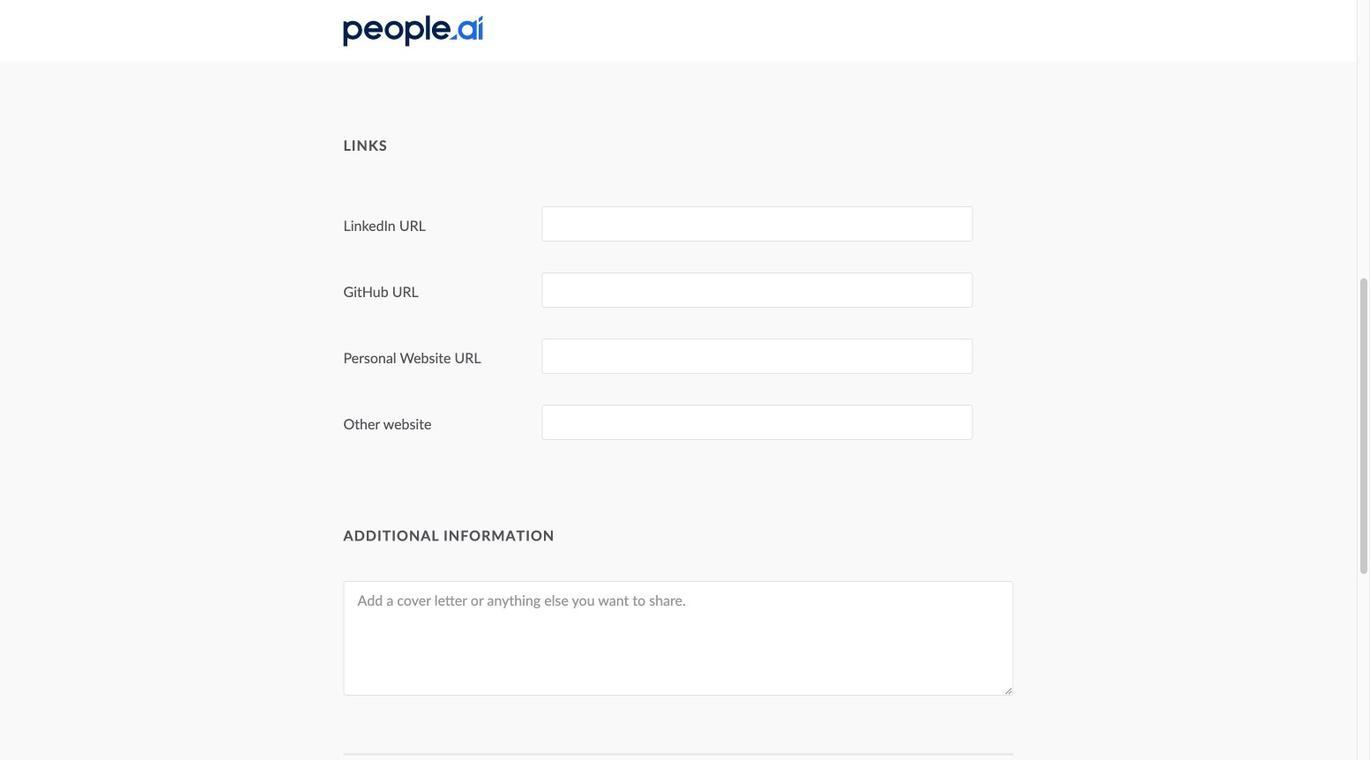 Task type: locate. For each thing, give the bounding box(es) containing it.
None text field
[[542, 15, 973, 50], [542, 206, 973, 242], [542, 339, 973, 374], [542, 405, 973, 440], [542, 15, 973, 50], [542, 206, 973, 242], [542, 339, 973, 374], [542, 405, 973, 440]]

None text field
[[542, 272, 973, 308]]

Add a cover letter or anything else you want to share. text field
[[343, 581, 1014, 696]]



Task type: describe. For each thing, give the bounding box(es) containing it.
people.ai logo image
[[343, 15, 483, 46]]



Task type: vqa. For each thing, say whether or not it's contained in the screenshot.
Hypebeast logo
no



